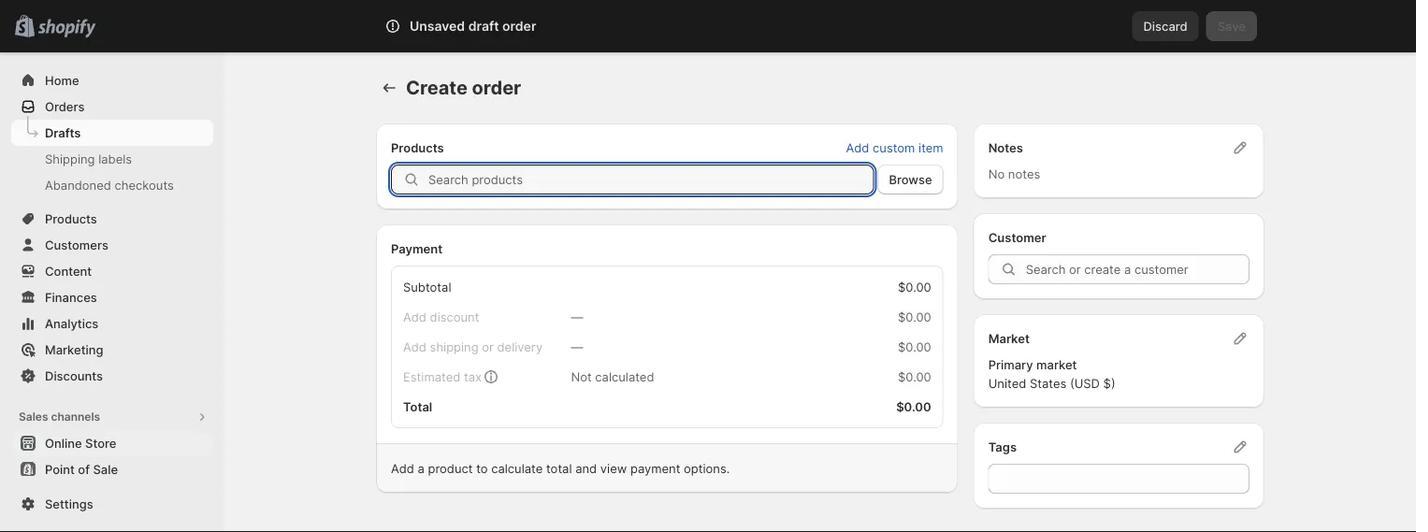 Task type: vqa. For each thing, say whether or not it's contained in the screenshot.
'0.00' text box at bottom left
no



Task type: locate. For each thing, give the bounding box(es) containing it.
orders
[[45, 99, 85, 114]]

create
[[406, 76, 468, 99]]

no
[[988, 166, 1005, 181]]

1 — from the top
[[571, 310, 583, 324]]

1 vertical spatial add
[[391, 461, 414, 476]]

primary
[[988, 357, 1033, 372]]

products up customers
[[45, 211, 97, 226]]

orders link
[[11, 94, 213, 120]]

discard
[[1143, 19, 1188, 33]]

point of sale
[[45, 462, 118, 477]]

add custom item button
[[835, 135, 955, 161]]

options.
[[684, 461, 730, 476]]

finances link
[[11, 284, 213, 311]]

and
[[575, 461, 597, 476]]

shopify image
[[38, 19, 96, 38]]

add for add a product to calculate total and view payment options.
[[391, 461, 414, 476]]

Search products text field
[[428, 165, 874, 195]]

total
[[546, 461, 572, 476]]

states
[[1030, 376, 1067, 390]]

not calculated
[[571, 369, 654, 384]]

home link
[[11, 67, 213, 94]]

$0.00
[[898, 280, 931, 294], [898, 310, 931, 324], [898, 340, 931, 354], [898, 369, 931, 384], [896, 399, 931, 414]]

unsaved draft order
[[410, 18, 536, 34]]

1 horizontal spatial products
[[391, 140, 444, 155]]

notes
[[988, 140, 1023, 155]]

add left a
[[391, 461, 414, 476]]

order right "create"
[[472, 76, 521, 99]]

save
[[1218, 19, 1246, 33]]

content
[[45, 264, 92, 278]]

0 horizontal spatial products
[[45, 211, 97, 226]]

search
[[467, 19, 507, 33]]

products
[[391, 140, 444, 155], [45, 211, 97, 226]]

1 horizontal spatial add
[[846, 140, 869, 155]]

browse button
[[878, 165, 943, 195]]

calculate
[[491, 461, 543, 476]]

store
[[85, 436, 116, 450]]

notes
[[1008, 166, 1040, 181]]

view
[[600, 461, 627, 476]]

checkouts
[[115, 178, 174, 192]]

add a product to calculate total and view payment options.
[[391, 461, 730, 476]]

add
[[846, 140, 869, 155], [391, 461, 414, 476]]

0 horizontal spatial add
[[391, 461, 414, 476]]

create order
[[406, 76, 521, 99]]

customers link
[[11, 232, 213, 258]]

search button
[[437, 11, 979, 41]]

1 vertical spatial —
[[571, 340, 583, 354]]

product
[[428, 461, 473, 476]]

(usd
[[1070, 376, 1100, 390]]

order right draft
[[502, 18, 536, 34]]

abandoned checkouts
[[45, 178, 174, 192]]

add for add custom item
[[846, 140, 869, 155]]

add left the custom at the top right
[[846, 140, 869, 155]]

market
[[1036, 357, 1077, 372]]

None text field
[[988, 464, 1250, 494]]

order
[[502, 18, 536, 34], [472, 76, 521, 99]]

0 vertical spatial products
[[391, 140, 444, 155]]

market
[[988, 331, 1030, 346]]

analytics link
[[11, 311, 213, 337]]

products link
[[11, 206, 213, 232]]

—
[[571, 310, 583, 324], [571, 340, 583, 354]]

0 vertical spatial add
[[846, 140, 869, 155]]

add inside button
[[846, 140, 869, 155]]

abandoned
[[45, 178, 111, 192]]

settings
[[45, 497, 93, 511]]

not
[[571, 369, 592, 384]]

of
[[78, 462, 90, 477]]

1 vertical spatial products
[[45, 211, 97, 226]]

apps button
[[11, 498, 213, 524]]

sales channels button
[[11, 404, 213, 430]]

unsaved
[[410, 18, 465, 34]]

apps
[[19, 504, 47, 517]]

content link
[[11, 258, 213, 284]]

0 vertical spatial —
[[571, 310, 583, 324]]

primary market united states (usd $)
[[988, 357, 1115, 390]]

sales channels
[[19, 410, 100, 424]]

point of sale button
[[0, 456, 224, 483]]

to
[[476, 461, 488, 476]]

customers
[[45, 238, 108, 252]]

a
[[418, 461, 425, 476]]

tags
[[988, 440, 1017, 454]]

item
[[919, 140, 943, 155]]

shipping labels
[[45, 152, 132, 166]]

channels
[[51, 410, 100, 424]]

products down "create"
[[391, 140, 444, 155]]



Task type: describe. For each thing, give the bounding box(es) containing it.
payment
[[391, 241, 443, 256]]

custom
[[873, 140, 915, 155]]

draft
[[468, 18, 499, 34]]

shipping
[[45, 152, 95, 166]]

online store link
[[11, 430, 213, 456]]

discounts
[[45, 369, 103, 383]]

point
[[45, 462, 75, 477]]

total
[[403, 399, 432, 414]]

drafts
[[45, 125, 81, 140]]

shipping labels link
[[11, 146, 213, 172]]

sale
[[93, 462, 118, 477]]

finances
[[45, 290, 97, 304]]

subtotal
[[403, 280, 451, 294]]

drafts link
[[11, 120, 213, 146]]

discard link
[[1132, 11, 1199, 41]]

marketing
[[45, 342, 103, 357]]

customer
[[988, 230, 1046, 245]]

settings link
[[11, 491, 213, 517]]

sales
[[19, 410, 48, 424]]

marketing link
[[11, 337, 213, 363]]

2 — from the top
[[571, 340, 583, 354]]

calculated
[[595, 369, 654, 384]]

online store button
[[0, 430, 224, 456]]

online store
[[45, 436, 116, 450]]

Search or create a customer text field
[[1026, 254, 1250, 284]]

point of sale link
[[11, 456, 213, 483]]

labels
[[98, 152, 132, 166]]

1 vertical spatial order
[[472, 76, 521, 99]]

0 vertical spatial order
[[502, 18, 536, 34]]

add custom item
[[846, 140, 943, 155]]

$)
[[1103, 376, 1115, 390]]

save button
[[1206, 11, 1257, 41]]

discounts link
[[11, 363, 213, 389]]

abandoned checkouts link
[[11, 172, 213, 198]]

home
[[45, 73, 79, 87]]

no notes
[[988, 166, 1040, 181]]

payment
[[630, 461, 680, 476]]

united
[[988, 376, 1026, 390]]

online
[[45, 436, 82, 450]]

browse
[[889, 172, 932, 187]]

analytics
[[45, 316, 98, 331]]



